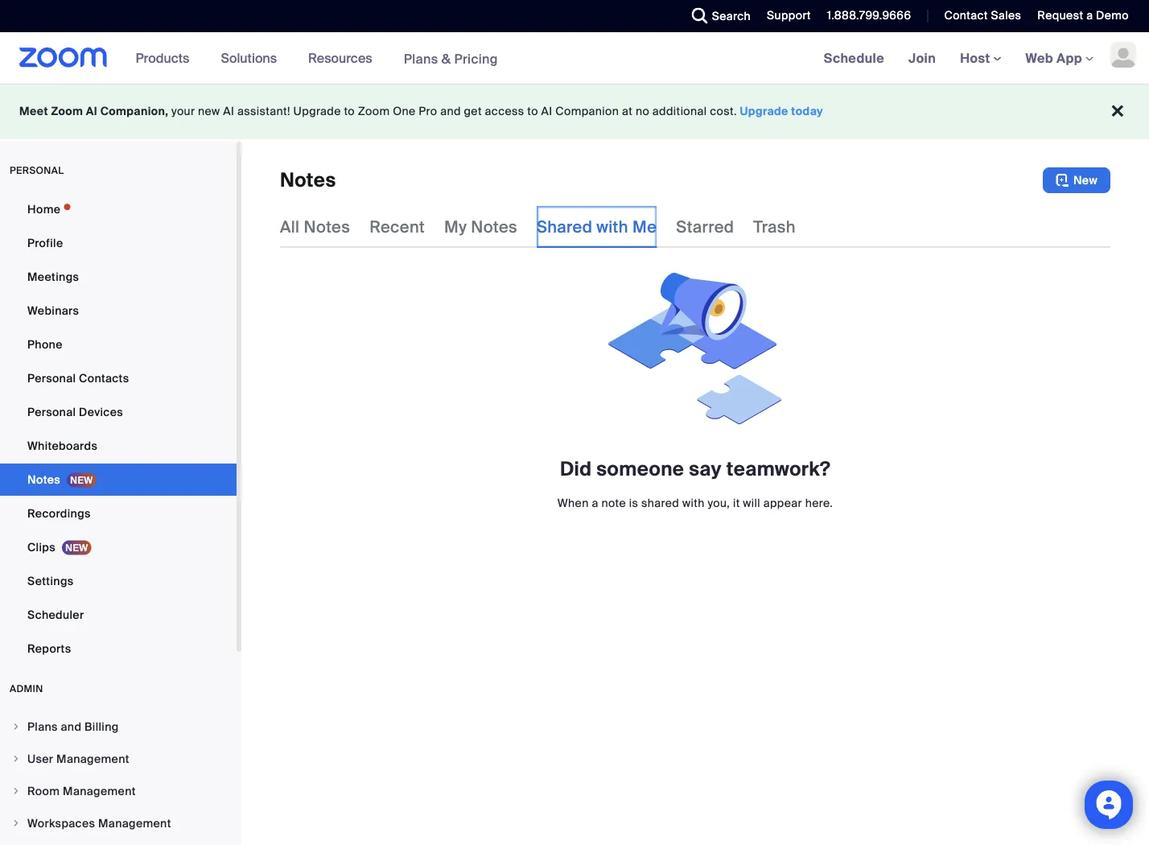 Task type: locate. For each thing, give the bounding box(es) containing it.
ai left companion
[[541, 104, 552, 119]]

to right "access"
[[527, 104, 538, 119]]

right image inside plans and billing menu item
[[11, 722, 21, 732]]

management inside user management menu item
[[56, 751, 129, 766]]

0 vertical spatial personal
[[27, 371, 76, 385]]

and
[[440, 104, 461, 119], [61, 719, 82, 734]]

1 vertical spatial right image
[[11, 754, 21, 764]]

plans and billing
[[27, 719, 119, 734]]

new
[[198, 104, 220, 119]]

companion
[[555, 104, 619, 119]]

1 vertical spatial personal
[[27, 404, 76, 419]]

management up workspaces management on the bottom of the page
[[63, 783, 136, 798]]

to
[[344, 104, 355, 119], [527, 104, 538, 119]]

settings
[[27, 573, 74, 588]]

right image for room management
[[11, 786, 21, 796]]

0 vertical spatial and
[[440, 104, 461, 119]]

0 horizontal spatial plans
[[27, 719, 58, 734]]

here.
[[805, 495, 833, 510]]

appear
[[764, 495, 802, 510]]

with inside tabs of all notes page 'tab list'
[[597, 216, 628, 237]]

notes up recordings
[[27, 472, 60, 487]]

and left billing
[[61, 719, 82, 734]]

home link
[[0, 193, 237, 225]]

will
[[743, 495, 761, 510]]

0 horizontal spatial with
[[597, 216, 628, 237]]

app
[[1057, 49, 1082, 66]]

resources
[[308, 49, 372, 66]]

additional
[[653, 104, 707, 119]]

1 horizontal spatial and
[[440, 104, 461, 119]]

cost.
[[710, 104, 737, 119]]

with left you,
[[682, 495, 705, 510]]

0 horizontal spatial zoom
[[51, 104, 83, 119]]

personal up whiteboards
[[27, 404, 76, 419]]

management for room management
[[63, 783, 136, 798]]

1 upgrade from the left
[[293, 104, 341, 119]]

0 horizontal spatial upgrade
[[293, 104, 341, 119]]

search
[[712, 8, 751, 23]]

billing
[[85, 719, 119, 734]]

plans for plans and billing
[[27, 719, 58, 734]]

right image left room
[[11, 786, 21, 796]]

assistant!
[[237, 104, 290, 119]]

you,
[[708, 495, 730, 510]]

0 vertical spatial right image
[[11, 722, 21, 732]]

1 horizontal spatial with
[[682, 495, 705, 510]]

tabs of all notes page tab list
[[280, 206, 796, 248]]

1 horizontal spatial zoom
[[358, 104, 390, 119]]

upgrade down product information navigation
[[293, 104, 341, 119]]

0 vertical spatial a
[[1087, 8, 1093, 23]]

me
[[633, 216, 657, 237]]

right image for plans and billing
[[11, 722, 21, 732]]

management inside workspaces management menu item
[[98, 816, 171, 831]]

today
[[791, 104, 823, 119]]

shared with me
[[537, 216, 657, 237]]

right image inside the room management menu item
[[11, 786, 21, 796]]

personal down phone
[[27, 371, 76, 385]]

all
[[280, 216, 300, 237]]

is
[[629, 495, 638, 510]]

a for request
[[1087, 8, 1093, 23]]

1 horizontal spatial a
[[1087, 8, 1093, 23]]

contacts
[[79, 371, 129, 385]]

trash
[[754, 216, 796, 237]]

webinars
[[27, 303, 79, 318]]

1 vertical spatial plans
[[27, 719, 58, 734]]

1 horizontal spatial ai
[[223, 104, 234, 119]]

a
[[1087, 8, 1093, 23], [592, 495, 598, 510]]

profile
[[27, 235, 63, 250]]

0 vertical spatial management
[[56, 751, 129, 766]]

a left demo
[[1087, 8, 1093, 23]]

plans inside menu item
[[27, 719, 58, 734]]

your
[[171, 104, 195, 119]]

upgrade right cost.
[[740, 104, 788, 119]]

2 vertical spatial management
[[98, 816, 171, 831]]

access
[[485, 104, 524, 119]]

3 right image from the top
[[11, 786, 21, 796]]

1 horizontal spatial to
[[527, 104, 538, 119]]

right image left user on the bottom
[[11, 754, 21, 764]]

web
[[1026, 49, 1053, 66]]

2 personal from the top
[[27, 404, 76, 419]]

0 vertical spatial with
[[597, 216, 628, 237]]

plans left &
[[404, 50, 438, 67]]

ai right new
[[223, 104, 234, 119]]

upgrade today link
[[740, 104, 823, 119]]

support link
[[755, 0, 815, 32], [767, 8, 811, 23]]

management down the room management menu item
[[98, 816, 171, 831]]

1 zoom from the left
[[51, 104, 83, 119]]

3 ai from the left
[[541, 104, 552, 119]]

to down resources dropdown button
[[344, 104, 355, 119]]

right image down admin
[[11, 722, 21, 732]]

plans inside product information navigation
[[404, 50, 438, 67]]

0 vertical spatial plans
[[404, 50, 438, 67]]

upgrade
[[293, 104, 341, 119], [740, 104, 788, 119]]

reports
[[27, 641, 71, 656]]

personal menu menu
[[0, 193, 237, 666]]

management down billing
[[56, 751, 129, 766]]

banner
[[0, 32, 1149, 85]]

personal
[[27, 371, 76, 385], [27, 404, 76, 419]]

ai left companion,
[[86, 104, 97, 119]]

0 horizontal spatial ai
[[86, 104, 97, 119]]

web app button
[[1026, 49, 1094, 66]]

1 horizontal spatial upgrade
[[740, 104, 788, 119]]

and inside meet zoom ai companion, footer
[[440, 104, 461, 119]]

zoom left one
[[358, 104, 390, 119]]

1 personal from the top
[[27, 371, 76, 385]]

1 ai from the left
[[86, 104, 97, 119]]

0 horizontal spatial and
[[61, 719, 82, 734]]

1 vertical spatial with
[[682, 495, 705, 510]]

1 to from the left
[[344, 104, 355, 119]]

notes right my
[[471, 216, 517, 237]]

1 vertical spatial and
[[61, 719, 82, 734]]

whiteboards link
[[0, 430, 237, 462]]

did someone say teamwork?
[[560, 457, 831, 482]]

workspaces management menu item
[[0, 808, 237, 839]]

2 right image from the top
[[11, 754, 21, 764]]

2 vertical spatial right image
[[11, 786, 21, 796]]

meet zoom ai companion, your new ai assistant! upgrade to zoom one pro and get access to ai companion at no additional cost. upgrade today
[[19, 104, 823, 119]]

phone
[[27, 337, 63, 352]]

1 horizontal spatial plans
[[404, 50, 438, 67]]

with left me
[[597, 216, 628, 237]]

profile picture image
[[1111, 42, 1136, 68]]

2 horizontal spatial ai
[[541, 104, 552, 119]]

admin
[[10, 682, 43, 695]]

new
[[1074, 173, 1098, 188]]

contact sales
[[944, 8, 1022, 23]]

personal devices link
[[0, 396, 237, 428]]

notes up "all notes"
[[280, 168, 336, 193]]

plans
[[404, 50, 438, 67], [27, 719, 58, 734]]

notes right all
[[304, 216, 350, 237]]

1.888.799.9666 button
[[815, 0, 915, 32], [827, 8, 911, 23]]

request a demo link
[[1026, 0, 1149, 32], [1038, 8, 1129, 23]]

contact
[[944, 8, 988, 23]]

user management
[[27, 751, 129, 766]]

with
[[597, 216, 628, 237], [682, 495, 705, 510]]

ai
[[86, 104, 97, 119], [223, 104, 234, 119], [541, 104, 552, 119]]

host
[[960, 49, 994, 66]]

reports link
[[0, 633, 237, 665]]

and left get
[[440, 104, 461, 119]]

right image inside user management menu item
[[11, 754, 21, 764]]

management inside the room management menu item
[[63, 783, 136, 798]]

solutions button
[[221, 32, 284, 84]]

a left note
[[592, 495, 598, 510]]

1 right image from the top
[[11, 722, 21, 732]]

0 horizontal spatial to
[[344, 104, 355, 119]]

contact sales link
[[932, 0, 1026, 32], [944, 8, 1022, 23]]

zoom logo image
[[19, 47, 108, 68]]

meetings link
[[0, 261, 237, 293]]

0 horizontal spatial a
[[592, 495, 598, 510]]

my notes
[[444, 216, 517, 237]]

right image
[[11, 722, 21, 732], [11, 754, 21, 764], [11, 786, 21, 796]]

plans up user on the bottom
[[27, 719, 58, 734]]

1 vertical spatial management
[[63, 783, 136, 798]]

notes inside notes 'link'
[[27, 472, 60, 487]]

zoom right meet
[[51, 104, 83, 119]]

1 vertical spatial a
[[592, 495, 598, 510]]

meet zoom ai companion, footer
[[0, 84, 1149, 139]]



Task type: describe. For each thing, give the bounding box(es) containing it.
2 upgrade from the left
[[740, 104, 788, 119]]

host button
[[960, 49, 1002, 66]]

plans for plans & pricing
[[404, 50, 438, 67]]

pro
[[419, 104, 437, 119]]

sales
[[991, 8, 1022, 23]]

demo
[[1096, 8, 1129, 23]]

clips
[[27, 540, 55, 554]]

meetings navigation
[[812, 32, 1149, 85]]

personal
[[10, 164, 64, 177]]

2 to from the left
[[527, 104, 538, 119]]

a for when
[[592, 495, 598, 510]]

management for workspaces management
[[98, 816, 171, 831]]

room
[[27, 783, 60, 798]]

plans and billing menu item
[[0, 711, 237, 742]]

did
[[560, 457, 592, 482]]

join
[[909, 49, 936, 66]]

right image
[[11, 818, 21, 828]]

products
[[136, 49, 189, 66]]

personal for personal contacts
[[27, 371, 76, 385]]

banner containing products
[[0, 32, 1149, 85]]

when a note is shared with you, it will appear here.
[[558, 495, 833, 510]]

admin menu menu
[[0, 711, 237, 845]]

2 ai from the left
[[223, 104, 234, 119]]

say
[[689, 457, 722, 482]]

personal devices
[[27, 404, 123, 419]]

1.888.799.9666
[[827, 8, 911, 23]]

recent
[[370, 216, 425, 237]]

phone link
[[0, 328, 237, 361]]

meetings
[[27, 269, 79, 284]]

all notes
[[280, 216, 350, 237]]

teamwork?
[[727, 457, 831, 482]]

management for user management
[[56, 751, 129, 766]]

web app
[[1026, 49, 1082, 66]]

scheduler
[[27, 607, 84, 622]]

product information navigation
[[124, 32, 510, 85]]

room management
[[27, 783, 136, 798]]

&
[[442, 50, 451, 67]]

request
[[1038, 8, 1084, 23]]

and inside menu item
[[61, 719, 82, 734]]

personal for personal devices
[[27, 404, 76, 419]]

clips link
[[0, 531, 237, 563]]

shared
[[641, 495, 679, 510]]

scheduler link
[[0, 599, 237, 631]]

meet
[[19, 104, 48, 119]]

schedule
[[824, 49, 884, 66]]

room management menu item
[[0, 776, 237, 806]]

no
[[636, 104, 650, 119]]

support
[[767, 8, 811, 23]]

get
[[464, 104, 482, 119]]

new button
[[1043, 167, 1111, 193]]

recordings link
[[0, 497, 237, 530]]

notes link
[[0, 464, 237, 496]]

request a demo
[[1038, 8, 1129, 23]]

shared
[[537, 216, 592, 237]]

personal contacts link
[[0, 362, 237, 394]]

schedule link
[[812, 32, 897, 84]]

workspaces management
[[27, 816, 171, 831]]

join link
[[897, 32, 948, 84]]

products button
[[136, 32, 197, 84]]

settings link
[[0, 565, 237, 597]]

search button
[[680, 0, 755, 32]]

note
[[601, 495, 626, 510]]

user
[[27, 751, 53, 766]]

profile link
[[0, 227, 237, 259]]

right image for user management
[[11, 754, 21, 764]]

companion,
[[100, 104, 168, 119]]

it
[[733, 495, 740, 510]]

pricing
[[454, 50, 498, 67]]

2 zoom from the left
[[358, 104, 390, 119]]

one
[[393, 104, 416, 119]]

at
[[622, 104, 633, 119]]

workspaces
[[27, 816, 95, 831]]

devices
[[79, 404, 123, 419]]

user management menu item
[[0, 744, 237, 774]]

webinars link
[[0, 295, 237, 327]]

my
[[444, 216, 467, 237]]

recordings
[[27, 506, 91, 521]]

resources button
[[308, 32, 380, 84]]

when
[[558, 495, 589, 510]]

personal contacts
[[27, 371, 129, 385]]

starred
[[676, 216, 734, 237]]

someone
[[597, 457, 684, 482]]



Task type: vqa. For each thing, say whether or not it's contained in the screenshot.
2nd Personal from the top of the Personal Menu "menu"
yes



